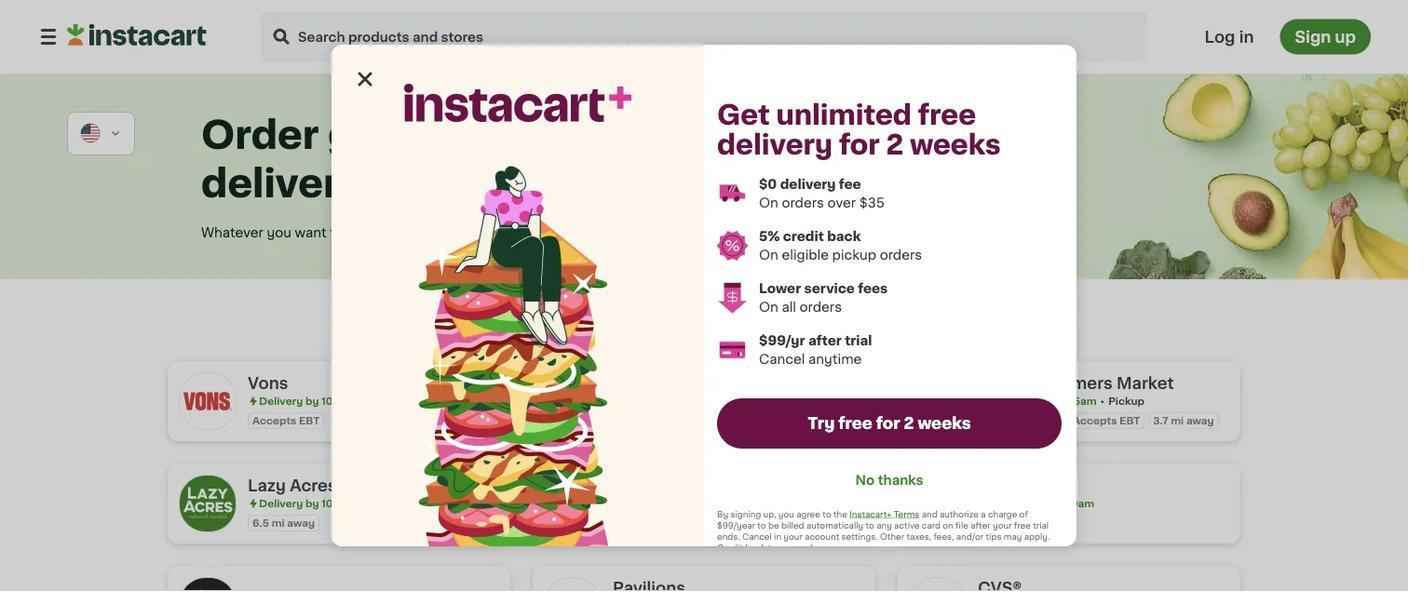 Task type: describe. For each thing, give the bounding box(es) containing it.
prices for delivery by 10:10am
[[1027, 518, 1060, 529]]

log in
[[1205, 29, 1254, 45]]

terms
[[768, 544, 792, 553]]

after inside the '$99/yr after trial cancel anytime'
[[808, 334, 842, 347]]

costco
[[613, 488, 672, 503]]

lower service fees on all orders
[[759, 282, 888, 314]]

sign
[[1295, 29, 1331, 45]]

back inside the 5% credit back on eligible pickup orders
[[827, 230, 861, 243]]

get unlimited free delivery for 2 weeks
[[717, 102, 1001, 158]]

signing
[[731, 511, 761, 519]]

in- for delivery by 10:05am
[[983, 416, 997, 426]]

by for vons image
[[305, 396, 319, 407]]

3.7
[[1153, 416, 1168, 426]]

sprouts farmers market
[[978, 376, 1174, 392]]

trial inside the '$99/yr after trial cancel anytime'
[[845, 334, 872, 347]]

free inside by signing up, you agree to the instacart+ terms and authorize a charge of $99/year to be billed automatically to any active card on file after your free trial ends. cancel in your account settings. other taxes, fees, and/or tips may apply. credit back terms apply .
[[1014, 522, 1031, 530]]

to right the right
[[535, 226, 548, 239]]

united states element
[[79, 122, 102, 145]]

2 inside button
[[904, 416, 914, 432]]

0 horizontal spatial in
[[693, 311, 719, 337]]

6.5
[[252, 518, 269, 529]]

delivery down sprouts
[[989, 396, 1033, 407]]

try
[[808, 416, 835, 432]]

instacart+ terms link
[[849, 511, 920, 519]]

up
[[1335, 29, 1356, 45]]

1 accepts ebt from the left
[[252, 416, 320, 426]]

for inside the get unlimited free delivery for 2 weeks
[[839, 132, 880, 158]]

delivery by 10:05am • pickup for accepts
[[989, 396, 1145, 407]]

for for groceries
[[530, 117, 587, 155]]

log
[[1205, 29, 1235, 45]]

your left door.
[[552, 226, 581, 239]]

card
[[922, 522, 941, 530]]

orders inside the 5% credit back on eligible pickup orders
[[880, 249, 922, 262]]

acres
[[290, 478, 337, 494]]

stores,
[[398, 226, 443, 239]]

instacart home image
[[67, 24, 207, 46]]

delivery for costco image
[[624, 508, 668, 518]]

groceries
[[328, 117, 521, 155]]

sign up button
[[1280, 19, 1371, 54]]

costco image
[[544, 475, 602, 533]]

and/or
[[956, 533, 984, 542]]

orders inside lower service fees on all orders
[[800, 301, 842, 314]]

billed
[[781, 522, 804, 530]]

lazy
[[248, 478, 286, 494]]

up,
[[763, 511, 776, 519]]

fees,
[[934, 533, 954, 542]]

anytime
[[808, 353, 862, 366]]

mi for 6.5
[[272, 518, 285, 529]]

pickup for accepts ebt
[[1108, 396, 1145, 407]]

free inside the get unlimited free delivery for 2 weeks
[[918, 102, 976, 129]]

delivery by 10:10am up of
[[989, 499, 1094, 509]]

choose your store in santa barbara, ca
[[424, 311, 984, 337]]

10:10am for lazy acres
[[321, 499, 364, 509]]

pickup for 6.8 mi away
[[743, 396, 780, 407]]

delivery for order
[[201, 165, 365, 203]]

the
[[833, 511, 847, 519]]

delivery right gelson's image
[[624, 396, 668, 407]]

try free for 2 weeks
[[808, 416, 971, 432]]

10:05am for 6.8
[[687, 396, 732, 407]]

from
[[330, 226, 361, 239]]

taxes,
[[907, 533, 932, 542]]

apply.
[[1024, 533, 1050, 542]]

your up gelson's image
[[541, 311, 606, 337]]

by for lazy acres image
[[305, 499, 319, 509]]

by signing up, you agree to the instacart+ terms and authorize a charge of $99/year to be billed automatically to any active card on file after your free trial ends. cancel in your account settings. other taxes, fees, and/or tips may apply. credit back terms apply .
[[717, 511, 1050, 553]]

mi for 6.8
[[727, 416, 740, 426]]

2 accepts from the left
[[1073, 416, 1117, 426]]

service
[[804, 282, 855, 295]]

on for lower service fees on all orders
[[759, 301, 778, 314]]

may
[[1004, 533, 1022, 542]]

on
[[943, 522, 953, 530]]

2 ebt from the left
[[1120, 416, 1140, 426]]

cancel inside the '$99/yr after trial cancel anytime'
[[759, 353, 805, 366]]

weeks inside the get unlimited free delivery for 2 weeks
[[910, 132, 1001, 158]]

ends.
[[717, 533, 740, 542]]

in-store prices for delivery by 10:10am
[[983, 518, 1060, 529]]

delivery by 11:40am
[[624, 508, 729, 518]]

your down the charge
[[993, 522, 1012, 530]]

pickup for for
[[425, 165, 563, 203]]

santa barbara, ca button
[[726, 311, 984, 337]]

in-store prices for delivery by 10:05am
[[983, 416, 1060, 426]]

in inside by signing up, you agree to the instacart+ terms and authorize a charge of $99/year to be billed automatically to any active card on file after your free trial ends. cancel in your account settings. other taxes, fees, and/or tips may apply. credit back terms apply .
[[774, 533, 781, 542]]

$99/yr after trial cancel anytime
[[759, 334, 872, 366]]

on for $0 delivery fee on orders over $35
[[759, 197, 778, 210]]

$0
[[759, 178, 777, 191]]

store for delivery by 10:10am
[[997, 518, 1024, 529]]

unlimited
[[776, 102, 912, 129]]

lazy acres
[[248, 478, 337, 494]]

get
[[717, 102, 770, 129]]

sprouts
[[978, 376, 1042, 392]]

vons
[[248, 376, 288, 392]]

other
[[880, 533, 904, 542]]

no thanks button
[[717, 471, 1062, 490]]

whatever you want from local stores, brought right to your door.
[[201, 226, 618, 239]]

any
[[877, 522, 892, 530]]

file
[[956, 522, 968, 530]]

6.8
[[708, 416, 725, 426]]

mi for 3.7
[[1171, 416, 1184, 426]]

be
[[768, 522, 779, 530]]

by down sprouts
[[1036, 396, 1049, 407]]

lower
[[759, 282, 801, 295]]

no thanks
[[855, 474, 923, 487]]

10:10am for vons
[[321, 396, 364, 407]]

6.8 mi away
[[708, 416, 771, 426]]

door.
[[585, 226, 618, 239]]

tips
[[986, 533, 1002, 542]]

authorize
[[940, 511, 979, 519]]

delivery for ralphs image
[[989, 499, 1033, 509]]

2 accepts ebt from the left
[[1073, 416, 1140, 426]]

gelson's image
[[544, 373, 602, 430]]

1 accepts from the left
[[252, 416, 297, 426]]

choose
[[424, 311, 534, 337]]

fees
[[858, 282, 888, 295]]

3.7 mi away
[[1153, 416, 1214, 426]]

of
[[1019, 511, 1028, 519]]

or
[[374, 165, 416, 203]]

whatever
[[201, 226, 263, 239]]

away for 3.7 mi away
[[1186, 416, 1214, 426]]

to left the on the bottom right
[[823, 511, 831, 519]]

11:40am
[[687, 508, 729, 518]]



Task type: vqa. For each thing, say whether or not it's contained in the screenshot.
Costco
yes



Task type: locate. For each thing, give the bounding box(es) containing it.
orders up credit
[[782, 197, 824, 210]]

10:05am for accepts
[[1052, 396, 1097, 407]]

pickup inside the 5% credit back on eligible pickup orders
[[832, 249, 877, 262]]

1 ebt from the left
[[299, 416, 320, 426]]

in-store prices down sprouts
[[983, 416, 1060, 426]]

1 vertical spatial you
[[778, 511, 794, 519]]

away right 6.8
[[743, 416, 771, 426]]

pickup
[[743, 396, 780, 407], [1108, 396, 1145, 407]]

$99/yr
[[759, 334, 805, 347]]

account
[[805, 533, 839, 542]]

delivery for vons image
[[259, 396, 303, 407]]

vons image
[[179, 373, 237, 430]]

1 horizontal spatial accepts ebt
[[1073, 416, 1140, 426]]

delivery by 10:10am for vons
[[259, 396, 364, 407]]

• up 6.8 mi away
[[735, 396, 740, 407]]

ralphs image
[[909, 475, 967, 533]]

•
[[735, 396, 740, 407], [1100, 396, 1105, 407]]

0 vertical spatial orders
[[782, 197, 824, 210]]

on down 5%
[[759, 249, 778, 262]]

0 vertical spatial prices
[[1027, 416, 1060, 426]]

credit
[[783, 230, 824, 243]]

back down over
[[827, 230, 861, 243]]

1 vertical spatial store
[[997, 416, 1024, 426]]

order groceries for delivery or pickup today
[[201, 117, 689, 203]]

.
[[818, 544, 820, 553]]

your down billed
[[784, 533, 803, 542]]

1 horizontal spatial 10:05am
[[1052, 396, 1097, 407]]

$99/year
[[717, 522, 755, 530]]

6.5 mi away
[[252, 518, 315, 529]]

on for 5% credit back on eligible pickup orders
[[759, 249, 778, 262]]

2 horizontal spatial away
[[1186, 416, 1214, 426]]

try free for 2 weeks button
[[717, 399, 1062, 449]]

mi right 6.8
[[727, 416, 740, 426]]

10:05am down sprouts farmers market
[[1052, 396, 1097, 407]]

away
[[743, 416, 771, 426], [1186, 416, 1214, 426], [287, 518, 315, 529]]

pickup up brought
[[425, 165, 563, 203]]

mi
[[727, 416, 740, 426], [1171, 416, 1184, 426], [272, 518, 285, 529]]

get unlimited free delivery for 2 weeks dialog
[[332, 45, 1077, 563]]

• down farmers
[[1100, 396, 1105, 407]]

delivery by 10:10am down acres
[[259, 499, 364, 509]]

by for costco image
[[670, 508, 684, 518]]

back left "terms" at the right bottom of page
[[745, 544, 766, 553]]

you inside by signing up, you agree to the instacart+ terms and authorize a charge of $99/year to be billed automatically to any active card on file after your free trial ends. cancel in your account settings. other taxes, fees, and/or tips may apply. credit back terms apply .
[[778, 511, 794, 519]]

in
[[1239, 29, 1254, 45], [693, 311, 719, 337], [774, 533, 781, 542]]

delivery by 10:05am • pickup up 6.8
[[624, 396, 780, 407]]

1 vertical spatial orders
[[880, 249, 922, 262]]

0 vertical spatial in-
[[983, 416, 997, 426]]

away for 6.8 mi away
[[743, 416, 771, 426]]

cancel
[[759, 353, 805, 366], [742, 533, 772, 542]]

local
[[364, 226, 395, 239]]

back inside by signing up, you agree to the instacart+ terms and authorize a charge of $99/year to be billed automatically to any active card on file after your free trial ends. cancel in your account settings. other taxes, fees, and/or tips may apply. credit back terms apply .
[[745, 544, 766, 553]]

accepts down vons
[[252, 416, 297, 426]]

in-
[[983, 416, 997, 426], [983, 518, 997, 529]]

for inside "order groceries for delivery or pickup today"
[[530, 117, 587, 155]]

weeks inside button
[[918, 416, 971, 432]]

weeks
[[910, 132, 1001, 158], [918, 416, 971, 432]]

prices up 'apply.'
[[1027, 518, 1060, 529]]

in- down sprouts
[[983, 416, 997, 426]]

prices for delivery by 10:05am
[[1027, 416, 1060, 426]]

2 on from the top
[[759, 249, 778, 262]]

charge
[[988, 511, 1017, 519]]

eligible
[[782, 249, 829, 262]]

0 vertical spatial in
[[1239, 29, 1254, 45]]

0 horizontal spatial ebt
[[299, 416, 320, 426]]

pickup inside "order groceries for delivery or pickup today"
[[425, 165, 563, 203]]

fee
[[839, 178, 861, 191]]

0 vertical spatial back
[[827, 230, 861, 243]]

5% credit back on eligible pickup orders
[[759, 230, 922, 262]]

free
[[918, 102, 976, 129], [839, 416, 873, 432], [1014, 522, 1031, 530]]

$35
[[859, 197, 885, 210]]

for up today
[[530, 117, 587, 155]]

1 vertical spatial after
[[971, 522, 991, 530]]

apply
[[795, 544, 818, 553]]

0 horizontal spatial trial
[[845, 334, 872, 347]]

1 10:05am from the left
[[687, 396, 732, 407]]

2 delivery by 10:05am • pickup from the left
[[989, 396, 1145, 407]]

barbara,
[[814, 311, 935, 337]]

1 horizontal spatial mi
[[727, 416, 740, 426]]

orders inside $0 delivery fee on orders over $35
[[782, 197, 824, 210]]

open main menu image
[[37, 26, 60, 48]]

delivery inside the get unlimited free delivery for 2 weeks
[[717, 132, 833, 158]]

0 horizontal spatial 10:05am
[[687, 396, 732, 407]]

pickup down market
[[1108, 396, 1145, 407]]

0 vertical spatial you
[[267, 226, 292, 239]]

1 horizontal spatial trial
[[1033, 522, 1049, 530]]

to down instacart+
[[866, 522, 874, 530]]

2
[[886, 132, 904, 158], [904, 416, 914, 432]]

3 on from the top
[[759, 301, 778, 314]]

after up anytime
[[808, 334, 842, 347]]

2 up thanks
[[904, 416, 914, 432]]

1 horizontal spatial accepts
[[1073, 416, 1117, 426]]

accepts down farmers
[[1073, 416, 1117, 426]]

1 horizontal spatial ebt
[[1120, 416, 1140, 426]]

cancel down "$99/yr"
[[759, 353, 805, 366]]

0 vertical spatial on
[[759, 197, 778, 210]]

0 vertical spatial weeks
[[910, 132, 1001, 158]]

sign up
[[1295, 29, 1356, 45]]

delivery by 10:10am
[[259, 396, 364, 407], [259, 499, 364, 509], [989, 499, 1094, 509]]

0 horizontal spatial •
[[735, 396, 740, 407]]

1 delivery by 10:05am • pickup from the left
[[624, 396, 780, 407]]

2 down unlimited
[[886, 132, 904, 158]]

farmers
[[1046, 376, 1113, 392]]

1 vertical spatial cancel
[[742, 533, 772, 542]]

trial up 'apply.'
[[1033, 522, 1049, 530]]

10:05am up 6.8
[[687, 396, 732, 407]]

ca
[[942, 311, 984, 337]]

1 in- from the top
[[983, 416, 997, 426]]

0 horizontal spatial mi
[[272, 518, 285, 529]]

by up 'apply.'
[[1036, 499, 1049, 509]]

accepts ebt down vons
[[252, 416, 320, 426]]

delivery for get
[[717, 132, 833, 158]]

0 horizontal spatial after
[[808, 334, 842, 347]]

in right the log
[[1239, 29, 1254, 45]]

2 10:05am from the left
[[1052, 396, 1097, 407]]

1 vertical spatial in
[[693, 311, 719, 337]]

2 in-store prices from the top
[[983, 518, 1060, 529]]

1 horizontal spatial away
[[743, 416, 771, 426]]

0 horizontal spatial you
[[267, 226, 292, 239]]

0 horizontal spatial accepts ebt
[[252, 416, 320, 426]]

2 vertical spatial in
[[774, 533, 781, 542]]

1 horizontal spatial in
[[774, 533, 781, 542]]

by left 11:40am
[[670, 508, 684, 518]]

for left sprouts farmers market image
[[876, 416, 900, 432]]

settings.
[[842, 533, 878, 542]]

delivery up 6.5 mi away
[[259, 499, 303, 509]]

delivery up over
[[780, 178, 836, 191]]

delivery down costco
[[624, 508, 668, 518]]

$0 delivery fee on orders over $35
[[759, 178, 885, 210]]

trial up anytime
[[845, 334, 872, 347]]

for down unlimited
[[839, 132, 880, 158]]

delivery by 10:05am • pickup down sprouts farmers market
[[989, 396, 1145, 407]]

2 vertical spatial on
[[759, 301, 778, 314]]

• for ebt
[[1100, 396, 1105, 407]]

1 prices from the top
[[1027, 416, 1060, 426]]

lazy acres image
[[179, 475, 237, 533]]

market
[[1117, 376, 1174, 392]]

no
[[855, 474, 875, 487]]

• for mi
[[735, 396, 740, 407]]

a
[[981, 511, 986, 519]]

on inside the 5% credit back on eligible pickup orders
[[759, 249, 778, 262]]

on inside lower service fees on all orders
[[759, 301, 778, 314]]

delivery up $0
[[717, 132, 833, 158]]

in up "terms" at the right bottom of page
[[774, 533, 781, 542]]

mi right 3.7
[[1171, 416, 1184, 426]]

cancel inside by signing up, you agree to the instacart+ terms and authorize a charge of $99/year to be billed automatically to any active card on file after your free trial ends. cancel in your account settings. other taxes, fees, and/or tips may apply. credit back terms apply .
[[742, 533, 772, 542]]

1 horizontal spatial pickup
[[832, 249, 877, 262]]

0 horizontal spatial pickup
[[425, 165, 563, 203]]

want
[[295, 226, 326, 239]]

0 vertical spatial cancel
[[759, 353, 805, 366]]

santa
[[726, 311, 808, 337]]

1 pickup from the left
[[743, 396, 780, 407]]

pickup
[[425, 165, 563, 203], [832, 249, 877, 262]]

delivery by 10:05am • pickup for 6.8
[[624, 396, 780, 407]]

store
[[612, 311, 687, 337], [997, 416, 1024, 426], [997, 518, 1024, 529]]

brought
[[446, 226, 498, 239]]

1 vertical spatial in-store prices
[[983, 518, 1060, 529]]

active
[[894, 522, 920, 530]]

right
[[501, 226, 531, 239]]

agree
[[796, 511, 820, 519]]

prices down sprouts farmers market
[[1027, 416, 1060, 426]]

delivery by 10:10am for lazy acres
[[259, 499, 364, 509]]

delivery down vons
[[259, 396, 303, 407]]

pickup up 6.8 mi away
[[743, 396, 780, 407]]

away for 6.5 mi away
[[287, 518, 315, 529]]

0 horizontal spatial free
[[839, 416, 873, 432]]

2 vertical spatial free
[[1014, 522, 1031, 530]]

on down $0
[[759, 197, 778, 210]]

delivery up the charge
[[989, 499, 1033, 509]]

back
[[827, 230, 861, 243], [745, 544, 766, 553]]

2 horizontal spatial mi
[[1171, 416, 1184, 426]]

store for delivery by 10:05am
[[997, 416, 1024, 426]]

orders up fees
[[880, 249, 922, 262]]

away down lazy acres
[[287, 518, 315, 529]]

delivery by 10:10am down vons
[[259, 396, 364, 407]]

today
[[572, 165, 689, 203]]

0 vertical spatial in-store prices
[[983, 416, 1060, 426]]

0 horizontal spatial back
[[745, 544, 766, 553]]

after
[[808, 334, 842, 347], [971, 522, 991, 530]]

2 • from the left
[[1100, 396, 1105, 407]]

in-store prices up may
[[983, 518, 1060, 529]]

10:05am
[[687, 396, 732, 407], [1052, 396, 1097, 407]]

for for free
[[876, 416, 900, 432]]

ebt up acres
[[299, 416, 320, 426]]

1 vertical spatial free
[[839, 416, 873, 432]]

2 horizontal spatial in
[[1239, 29, 1254, 45]]

credit
[[717, 544, 743, 553]]

1 horizontal spatial back
[[827, 230, 861, 243]]

accepts ebt down farmers
[[1073, 416, 1140, 426]]

for inside button
[[876, 416, 900, 432]]

1 horizontal spatial after
[[971, 522, 991, 530]]

in- up tips
[[983, 518, 997, 529]]

1 vertical spatial in-
[[983, 518, 997, 529]]

log in button
[[1199, 19, 1260, 54]]

1 vertical spatial 2
[[904, 416, 914, 432]]

on inside $0 delivery fee on orders over $35
[[759, 197, 778, 210]]

orders down service
[[800, 301, 842, 314]]

delivery inside $0 delivery fee on orders over $35
[[780, 178, 836, 191]]

1 horizontal spatial delivery by 10:05am • pickup
[[989, 396, 1145, 407]]

2 pickup from the left
[[1108, 396, 1145, 407]]

1 on from the top
[[759, 197, 778, 210]]

1 vertical spatial back
[[745, 544, 766, 553]]

terms
[[894, 511, 920, 519]]

delivery
[[259, 396, 303, 407], [624, 396, 668, 407], [989, 396, 1033, 407], [259, 499, 303, 509], [989, 499, 1033, 509], [624, 508, 668, 518]]

to
[[535, 226, 548, 239], [823, 511, 831, 519], [757, 522, 766, 530], [866, 522, 874, 530]]

2 vertical spatial store
[[997, 518, 1024, 529]]

after down a
[[971, 522, 991, 530]]

delivery for lazy acres image
[[259, 499, 303, 509]]

you up billed
[[778, 511, 794, 519]]

you left want
[[267, 226, 292, 239]]

you
[[267, 226, 292, 239], [778, 511, 794, 519]]

delivery down order
[[201, 165, 365, 203]]

accepts ebt
[[252, 416, 320, 426], [1073, 416, 1140, 426]]

in- for delivery by 10:10am
[[983, 518, 997, 529]]

all
[[782, 301, 796, 314]]

0 vertical spatial pickup
[[425, 165, 563, 203]]

trial inside by signing up, you agree to the instacart+ terms and authorize a charge of $99/year to be billed automatically to any active card on file after your free trial ends. cancel in your account settings. other taxes, fees, and/or tips may apply. credit back terms apply .
[[1033, 522, 1049, 530]]

2 horizontal spatial free
[[1014, 522, 1031, 530]]

1 vertical spatial trial
[[1033, 522, 1049, 530]]

1 vertical spatial prices
[[1027, 518, 1060, 529]]

automatically
[[806, 522, 864, 530]]

2 prices from the top
[[1027, 518, 1060, 529]]

ebt
[[299, 416, 320, 426], [1120, 416, 1140, 426]]

1 • from the left
[[735, 396, 740, 407]]

by up acres
[[305, 396, 319, 407]]

ebt left 3.7
[[1120, 416, 1140, 426]]

after inside by signing up, you agree to the instacart+ terms and authorize a charge of $99/year to be billed automatically to any active card on file after your free trial ends. cancel in your account settings. other taxes, fees, and/or tips may apply. credit back terms apply .
[[971, 522, 991, 530]]

0 vertical spatial store
[[612, 311, 687, 337]]

order
[[201, 117, 319, 155]]

your
[[552, 226, 581, 239], [541, 311, 606, 337], [993, 522, 1012, 530], [784, 533, 803, 542]]

by down choose your store in santa barbara, ca
[[670, 396, 684, 407]]

to left be
[[757, 522, 766, 530]]

1 vertical spatial on
[[759, 249, 778, 262]]

mi right 6.5
[[272, 518, 285, 529]]

2 vertical spatial orders
[[800, 301, 842, 314]]

in inside 'button'
[[1239, 29, 1254, 45]]

on
[[759, 197, 778, 210], [759, 249, 778, 262], [759, 301, 778, 314]]

0 vertical spatial free
[[918, 102, 976, 129]]

in-store prices
[[983, 416, 1060, 426], [983, 518, 1060, 529]]

and
[[922, 511, 938, 519]]

1 horizontal spatial you
[[778, 511, 794, 519]]

1 horizontal spatial •
[[1100, 396, 1105, 407]]

1 horizontal spatial free
[[918, 102, 976, 129]]

by down acres
[[305, 499, 319, 509]]

away right 3.7
[[1186, 416, 1214, 426]]

on left "all"
[[759, 301, 778, 314]]

pickup up fees
[[832, 249, 877, 262]]

1 in-store prices from the top
[[983, 416, 1060, 426]]

instacart+
[[849, 511, 892, 519]]

0 horizontal spatial delivery by 10:05am • pickup
[[624, 396, 780, 407]]

thanks
[[878, 474, 923, 487]]

pickup for back
[[832, 249, 877, 262]]

delivery inside "order groceries for delivery or pickup today"
[[201, 165, 365, 203]]

cancel up credit back terms apply link
[[742, 533, 772, 542]]

0 vertical spatial trial
[[845, 334, 872, 347]]

1 vertical spatial pickup
[[832, 249, 877, 262]]

0 horizontal spatial pickup
[[743, 396, 780, 407]]

in left santa
[[693, 311, 719, 337]]

over
[[827, 197, 856, 210]]

2 in- from the top
[[983, 518, 997, 529]]

0 horizontal spatial away
[[287, 518, 315, 529]]

1 vertical spatial weeks
[[918, 416, 971, 432]]

sprouts farmers market image
[[909, 373, 967, 430]]

0 vertical spatial after
[[808, 334, 842, 347]]

0 vertical spatial 2
[[886, 132, 904, 158]]

1 horizontal spatial pickup
[[1108, 396, 1145, 407]]

2 inside the get unlimited free delivery for 2 weeks
[[886, 132, 904, 158]]

by for ralphs image
[[1036, 499, 1049, 509]]

5%
[[759, 230, 780, 243]]

0 horizontal spatial accepts
[[252, 416, 297, 426]]

credit back terms apply link
[[717, 544, 818, 553]]

free inside button
[[839, 416, 873, 432]]



